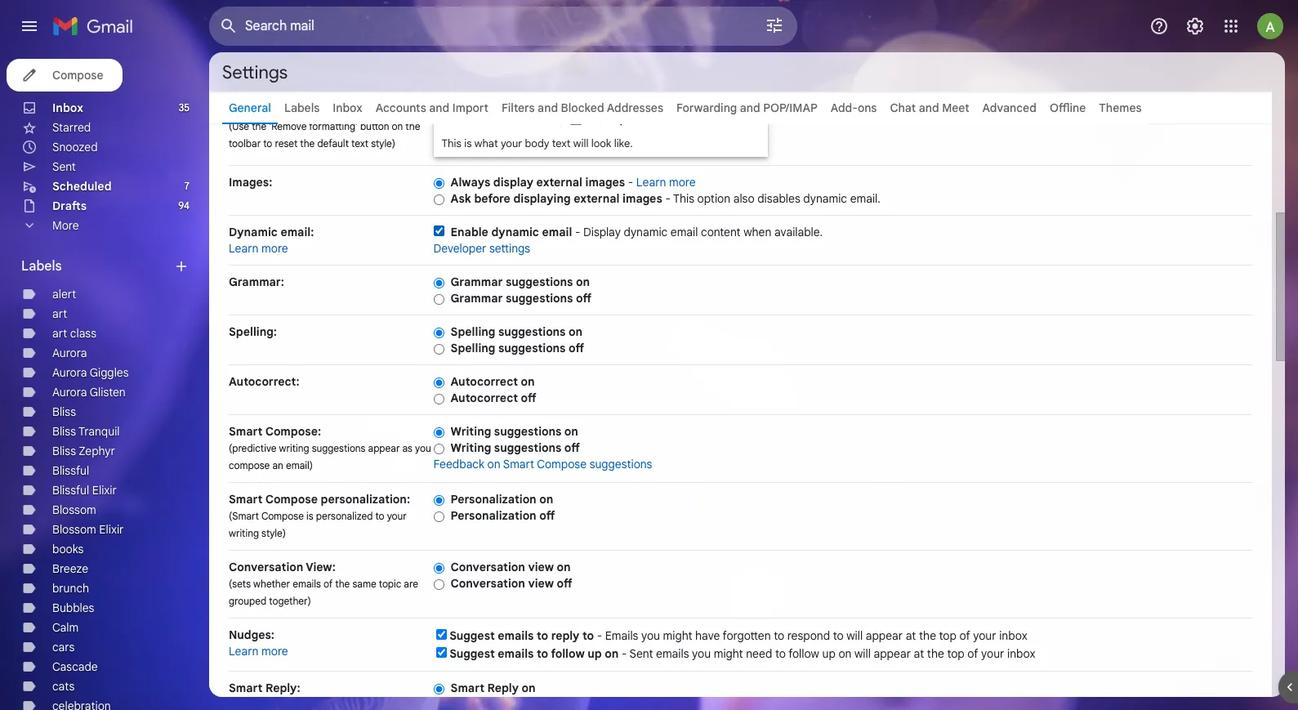 Task type: locate. For each thing, give the bounding box(es) containing it.
0 vertical spatial inbox
[[1000, 629, 1028, 643]]

None checkbox
[[436, 629, 447, 640]]

suggestions inside "smart compose: (predictive writing suggestions appear as you compose an email)"
[[312, 442, 366, 454]]

Writing suggestions off radio
[[434, 443, 444, 455]]

1 vertical spatial style)
[[262, 527, 286, 539]]

text down button at the left top of the page
[[352, 137, 369, 150]]

you down the have
[[692, 647, 711, 661]]

formatting'
[[309, 120, 358, 132]]

off for grammar suggestions on
[[576, 291, 592, 306]]

0 vertical spatial of
[[324, 578, 333, 590]]

inbox for 1st "inbox" link
[[52, 101, 83, 115]]

2 blissful from the top
[[52, 483, 89, 498]]

None search field
[[209, 7, 798, 46]]

bliss for bliss zephyr
[[52, 444, 76, 459]]

inbox link
[[52, 101, 83, 115], [333, 101, 363, 115]]

compose:
[[265, 424, 321, 439]]

accounts
[[376, 101, 426, 115]]

0 vertical spatial art
[[52, 307, 67, 321]]

and
[[429, 101, 450, 115], [538, 101, 558, 115], [740, 101, 761, 115], [919, 101, 940, 115]]

enable
[[451, 225, 489, 239]]

formatting options toolbar
[[439, 103, 763, 133]]

0 horizontal spatial you
[[415, 442, 431, 454]]

elixir down blissful elixir
[[99, 522, 124, 537]]

smart for smart compose: (predictive writing suggestions appear as you compose an email)
[[229, 424, 263, 439]]

view:
[[306, 560, 336, 575]]

nudges:
[[229, 628, 275, 642]]

1 vertical spatial is
[[307, 510, 314, 522]]

2 view from the top
[[528, 576, 554, 591]]

None checkbox
[[434, 226, 444, 236], [436, 647, 447, 658], [434, 226, 444, 236], [436, 647, 447, 658]]

calm
[[52, 620, 79, 635]]

1 suggest from the top
[[450, 629, 495, 643]]

1 horizontal spatial might
[[714, 647, 743, 661]]

images up enable dynamic email - display dynamic email content when available. developer settings
[[623, 191, 663, 206]]

4 and from the left
[[919, 101, 940, 115]]

2 and from the left
[[538, 101, 558, 115]]

sent link
[[52, 159, 76, 174]]

smart for smart reply:
[[229, 681, 263, 696]]

2 vertical spatial learn
[[229, 644, 259, 659]]

brunch
[[52, 581, 89, 596]]

0 vertical spatial grammar
[[451, 275, 503, 289]]

and right chat
[[919, 101, 940, 115]]

1 vertical spatial top
[[948, 647, 965, 661]]

art
[[52, 307, 67, 321], [52, 326, 67, 341]]

support image
[[1150, 16, 1170, 36]]

1 horizontal spatial inbox
[[333, 101, 363, 115]]

2 inbox from the left
[[333, 101, 363, 115]]

off up reply
[[557, 576, 573, 591]]

aurora giggles
[[52, 365, 129, 380]]

spelling suggestions off
[[451, 341, 584, 356]]

nudges: learn more
[[229, 628, 288, 659]]

0 vertical spatial sent
[[52, 159, 76, 174]]

books
[[52, 542, 84, 557]]

you inside "smart compose: (predictive writing suggestions appear as you compose an email)"
[[415, 442, 431, 454]]

suggest for suggest emails to follow up on - sent emails you might need to follow up on will appear at the top of your inbox
[[450, 647, 495, 661]]

0 vertical spatial this
[[442, 136, 462, 150]]

external up displaying
[[537, 175, 583, 190]]

1 bliss from the top
[[52, 405, 76, 419]]

0 vertical spatial view
[[528, 560, 554, 575]]

smart left reply:
[[229, 681, 263, 696]]

spelling for spelling suggestions on
[[451, 324, 496, 339]]

1 horizontal spatial inbox link
[[333, 101, 363, 115]]

1 vertical spatial sent
[[630, 647, 653, 661]]

2 vertical spatial learn more link
[[229, 644, 288, 659]]

blissful down bliss zephyr link at the left bottom
[[52, 463, 89, 478]]

labels up alert
[[21, 258, 62, 275]]

smart
[[229, 424, 263, 439], [503, 457, 535, 472], [229, 492, 263, 507], [229, 681, 263, 696], [451, 681, 485, 696]]

style) inside 'smart compose personalization: (smart compose is personalized to your writing style)'
[[262, 527, 286, 539]]

smart compose: (predictive writing suggestions appear as you compose an email)
[[229, 424, 431, 472]]

0 vertical spatial spelling
[[451, 324, 496, 339]]

bliss up blissful link
[[52, 444, 76, 459]]

alert link
[[52, 287, 76, 302]]

0 vertical spatial labels
[[284, 101, 320, 115]]

smart reply on
[[451, 681, 536, 696]]

suggestions for writing suggestions on
[[494, 424, 562, 439]]

2 spelling from the top
[[451, 341, 496, 356]]

smart down the writing suggestions off
[[503, 457, 535, 472]]

style) down button at the left top of the page
[[371, 137, 396, 150]]

1 horizontal spatial follow
[[789, 647, 820, 661]]

cars
[[52, 640, 75, 655]]

off down "spelling suggestions on"
[[569, 341, 584, 356]]

-
[[628, 175, 634, 190], [666, 191, 671, 206], [575, 225, 581, 239], [597, 629, 603, 643], [622, 647, 627, 661]]

aurora down art class
[[52, 346, 87, 360]]

conversation inside conversation view: (sets whether emails of the same topic are grouped together)
[[229, 560, 303, 575]]

you for as
[[415, 442, 431, 454]]

to right reply
[[583, 629, 594, 643]]

blissful elixir
[[52, 483, 117, 498]]

aurora down the aurora link
[[52, 365, 87, 380]]

1 and from the left
[[429, 101, 450, 115]]

0 horizontal spatial inbox
[[52, 101, 83, 115]]

grammar right grammar suggestions off option
[[451, 291, 503, 306]]

blossom down blissful elixir
[[52, 503, 96, 517]]

and for forwarding
[[740, 101, 761, 115]]

1 vertical spatial learn
[[229, 241, 259, 256]]

is left personalized
[[307, 510, 314, 522]]

blocked
[[561, 101, 605, 115]]

cascade
[[52, 660, 98, 674]]

1 aurora from the top
[[52, 346, 87, 360]]

0 vertical spatial external
[[537, 175, 583, 190]]

3 aurora from the top
[[52, 385, 87, 400]]

grammar down 'developer settings' link
[[451, 275, 503, 289]]

and left pop/imap
[[740, 101, 761, 115]]

email left content at the right top of page
[[671, 225, 698, 239]]

spelling:
[[229, 324, 277, 339]]

2 grammar from the top
[[451, 291, 503, 306]]

0 horizontal spatial inbox link
[[52, 101, 83, 115]]

learn up 'ask before displaying external images - this option also disables dynamic email.'
[[637, 175, 666, 190]]

text inside (use the 'remove formatting' button on the toolbar to reset the default text style)
[[352, 137, 369, 150]]

blossom for blossom elixir
[[52, 522, 96, 537]]

Grammar suggestions on radio
[[434, 277, 444, 289]]

0 vertical spatial suggest
[[450, 629, 495, 643]]

0 horizontal spatial text
[[352, 137, 369, 150]]

more down dynamic
[[262, 241, 288, 256]]

inbox inside "labels" navigation
[[52, 101, 83, 115]]

spelling suggestions on
[[451, 324, 583, 339]]

labels for labels heading
[[21, 258, 62, 275]]

0 horizontal spatial email
[[542, 225, 572, 239]]

- left emails
[[597, 629, 603, 643]]

- left display
[[575, 225, 581, 239]]

compose inside button
[[52, 68, 103, 83]]

of
[[324, 578, 333, 590], [960, 629, 971, 643], [968, 647, 979, 661]]

writing for writing suggestions off
[[451, 441, 491, 455]]

1 vertical spatial grammar
[[451, 291, 503, 306]]

art class link
[[52, 326, 96, 341]]

learn down dynamic
[[229, 241, 259, 256]]

view down conversation view on
[[528, 576, 554, 591]]

appear
[[368, 442, 400, 454], [866, 629, 903, 643], [874, 647, 911, 661]]

and left import
[[429, 101, 450, 115]]

labels heading
[[21, 258, 173, 275]]

2 vertical spatial more
[[262, 644, 288, 659]]

0 horizontal spatial is
[[307, 510, 314, 522]]

inbox link up formatting'
[[333, 101, 363, 115]]

drafts link
[[52, 199, 87, 213]]

labels
[[284, 101, 320, 115], [21, 258, 62, 275]]

more down nudges:
[[262, 644, 288, 659]]

when
[[744, 225, 772, 239]]

1 horizontal spatial up
[[823, 647, 836, 661]]

style)
[[371, 137, 396, 150], [262, 527, 286, 539]]

1 vertical spatial blossom
[[52, 522, 96, 537]]

smart inside 'smart compose personalization: (smart compose is personalized to your writing style)'
[[229, 492, 263, 507]]

you
[[415, 442, 431, 454], [642, 629, 660, 643], [692, 647, 711, 661]]

to
[[263, 137, 272, 150], [376, 510, 385, 522], [537, 629, 549, 643], [583, 629, 594, 643], [774, 629, 785, 643], [833, 629, 844, 643], [537, 647, 549, 661], [776, 647, 786, 661]]

1 horizontal spatial dynamic
[[624, 225, 668, 239]]

to left respond
[[774, 629, 785, 643]]

1 horizontal spatial text
[[552, 136, 571, 150]]

off down personalization on
[[540, 508, 555, 523]]

1 autocorrect from the top
[[451, 374, 518, 389]]

2 aurora from the top
[[52, 365, 87, 380]]

themes link
[[1100, 101, 1142, 115]]

personalization up the personalization off
[[451, 492, 537, 507]]

are
[[404, 578, 418, 590]]

1 vertical spatial more
[[262, 241, 288, 256]]

text
[[552, 136, 571, 150], [352, 137, 369, 150]]

to inside 'smart compose personalization: (smart compose is personalized to your writing style)'
[[376, 510, 385, 522]]

you right as
[[415, 442, 431, 454]]

to down conversation view off
[[537, 647, 549, 661]]

1 horizontal spatial writing
[[279, 442, 309, 454]]

1 view from the top
[[528, 560, 554, 575]]

cats link
[[52, 679, 75, 694]]

0 vertical spatial elixir
[[92, 483, 117, 498]]

snoozed
[[52, 140, 98, 154]]

brunch link
[[52, 581, 89, 596]]

1 vertical spatial writing
[[229, 527, 259, 539]]

1 vertical spatial learn more link
[[229, 241, 288, 256]]

together)
[[269, 595, 311, 607]]

2 follow from the left
[[789, 647, 820, 661]]

blissful down blissful link
[[52, 483, 89, 498]]

0 horizontal spatial writing
[[229, 527, 259, 539]]

spelling
[[451, 324, 496, 339], [451, 341, 496, 356]]

1 vertical spatial art
[[52, 326, 67, 341]]

labels inside navigation
[[21, 258, 62, 275]]

Spelling suggestions off radio
[[434, 343, 444, 355]]

0 horizontal spatial labels
[[21, 258, 62, 275]]

0 vertical spatial blossom
[[52, 503, 96, 517]]

off up "feedback on smart compose suggestions" link
[[565, 441, 580, 455]]

1 vertical spatial bliss
[[52, 424, 76, 439]]

sent down snoozed
[[52, 159, 76, 174]]

1 writing from the top
[[451, 424, 491, 439]]

labels navigation
[[0, 52, 209, 710]]

off up the 'writing suggestions on'
[[521, 391, 537, 405]]

1 email from the left
[[542, 225, 572, 239]]

same
[[353, 578, 377, 590]]

conversation for conversation view: (sets whether emails of the same topic are grouped together)
[[229, 560, 303, 575]]

1 vertical spatial spelling
[[451, 341, 496, 356]]

1 vertical spatial labels
[[21, 258, 62, 275]]

0 horizontal spatial follow
[[551, 647, 585, 661]]

gmail image
[[52, 10, 141, 43]]

2 personalization from the top
[[451, 508, 537, 523]]

forwarding and pop/imap link
[[677, 101, 818, 115]]

sent down emails
[[630, 647, 653, 661]]

1 vertical spatial writing
[[451, 441, 491, 455]]

starred link
[[52, 120, 91, 135]]

writing
[[279, 442, 309, 454], [229, 527, 259, 539]]

0 horizontal spatial up
[[588, 647, 602, 661]]

ask
[[451, 191, 471, 206]]

0 vertical spatial bliss
[[52, 405, 76, 419]]

2 blossom from the top
[[52, 522, 96, 537]]

writing down compose:
[[279, 442, 309, 454]]

learn more link for nudges:
[[229, 644, 288, 659]]

2 vertical spatial bliss
[[52, 444, 76, 459]]

1 horizontal spatial labels
[[284, 101, 320, 115]]

elixir up blossom link on the bottom left of the page
[[92, 483, 117, 498]]

follow down reply
[[551, 647, 585, 661]]

1 vertical spatial blissful
[[52, 483, 89, 498]]

smart up (smart
[[229, 492, 263, 507]]

- left option
[[666, 191, 671, 206]]

0 vertical spatial autocorrect
[[451, 374, 518, 389]]

blossom down blossom link on the bottom left of the page
[[52, 522, 96, 537]]

bliss up bliss tranquil link
[[52, 405, 76, 419]]

0 vertical spatial more
[[669, 175, 696, 190]]

0 vertical spatial style)
[[371, 137, 396, 150]]

always display external images - learn more
[[451, 175, 696, 190]]

(use the 'remove formatting' button on the toolbar to reset the default text style)
[[229, 120, 420, 150]]

3 and from the left
[[740, 101, 761, 115]]

0 vertical spatial is
[[464, 136, 472, 150]]

images
[[586, 175, 625, 190], [623, 191, 663, 206]]

0 horizontal spatial style)
[[262, 527, 286, 539]]

1 grammar from the top
[[451, 275, 503, 289]]

sent
[[52, 159, 76, 174], [630, 647, 653, 661]]

0 vertical spatial aurora
[[52, 346, 87, 360]]

email.
[[851, 191, 881, 206]]

2 suggest from the top
[[450, 647, 495, 661]]

art down art link on the left of the page
[[52, 326, 67, 341]]

1 follow from the left
[[551, 647, 585, 661]]

1 vertical spatial at
[[914, 647, 925, 661]]

learn more link up 'ask before displaying external images - this option also disables dynamic email.'
[[637, 175, 696, 190]]

view
[[528, 560, 554, 575], [528, 576, 554, 591]]

you right emails
[[642, 629, 660, 643]]

more up 'ask before displaying external images - this option also disables dynamic email.'
[[669, 175, 696, 190]]

smart right smart reply on "option" in the left bottom of the page
[[451, 681, 485, 696]]

grammar for grammar suggestions off
[[451, 291, 503, 306]]

style) up whether
[[262, 527, 286, 539]]

2 bliss from the top
[[52, 424, 76, 439]]

learn more link down dynamic
[[229, 241, 288, 256]]

1 personalization from the top
[[451, 492, 537, 507]]

to inside (use the 'remove formatting' button on the toolbar to reset the default text style)
[[263, 137, 272, 150]]

this is what your body text will look like.
[[442, 136, 633, 150]]

0 vertical spatial blissful
[[52, 463, 89, 478]]

art down alert
[[52, 307, 67, 321]]

1 vertical spatial aurora
[[52, 365, 87, 380]]

Ask before displaying external images radio
[[434, 194, 444, 206]]

0 vertical spatial writing
[[451, 424, 491, 439]]

view up conversation view off
[[528, 560, 554, 575]]

writing inside "smart compose: (predictive writing suggestions appear as you compose an email)"
[[279, 442, 309, 454]]

1 horizontal spatial email
[[671, 225, 698, 239]]

the
[[252, 120, 267, 132], [406, 120, 420, 132], [300, 137, 315, 150], [335, 578, 350, 590], [919, 629, 937, 643], [927, 647, 945, 661]]

suggestions for spelling suggestions off
[[499, 341, 566, 356]]

0 vertical spatial personalization
[[451, 492, 537, 507]]

1 vertical spatial suggest
[[450, 647, 495, 661]]

1 vertical spatial elixir
[[99, 522, 124, 537]]

1 horizontal spatial is
[[464, 136, 472, 150]]

1 up from the left
[[588, 647, 602, 661]]

1 blossom from the top
[[52, 503, 96, 517]]

is left what
[[464, 136, 472, 150]]

your
[[501, 136, 522, 150], [387, 510, 407, 522], [974, 629, 997, 643], [982, 647, 1005, 661]]

2 horizontal spatial dynamic
[[804, 191, 848, 206]]

this left option
[[673, 191, 695, 206]]

the inside conversation view: (sets whether emails of the same topic are grouped together)
[[335, 578, 350, 590]]

off for writing suggestions on
[[565, 441, 580, 455]]

learn down nudges:
[[229, 644, 259, 659]]

zephyr
[[79, 444, 115, 459]]

import
[[453, 101, 489, 115]]

1 horizontal spatial style)
[[371, 137, 396, 150]]

conversation
[[229, 560, 303, 575], [451, 560, 525, 575], [451, 576, 525, 591]]

emails up reply
[[498, 647, 534, 661]]

2 vertical spatial aurora
[[52, 385, 87, 400]]

writing inside 'smart compose personalization: (smart compose is personalized to your writing style)'
[[229, 527, 259, 539]]

scheduled
[[52, 179, 112, 194]]

1 vertical spatial might
[[714, 647, 743, 661]]

0 horizontal spatial this
[[442, 136, 462, 150]]

to left reset
[[263, 137, 272, 150]]

1 blissful from the top
[[52, 463, 89, 478]]

2 art from the top
[[52, 326, 67, 341]]

1 vertical spatial personalization
[[451, 508, 537, 523]]

1 vertical spatial you
[[642, 629, 660, 643]]

1 vertical spatial autocorrect
[[451, 391, 518, 405]]

1 vertical spatial this
[[673, 191, 695, 206]]

bliss down bliss link
[[52, 424, 76, 439]]

giggles
[[90, 365, 129, 380]]

toolbar
[[229, 137, 261, 150]]

smart compose personalization: (smart compose is personalized to your writing style)
[[229, 492, 410, 539]]

0 vertical spatial at
[[906, 629, 917, 643]]

smart inside "smart compose: (predictive writing suggestions appear as you compose an email)"
[[229, 424, 263, 439]]

button
[[360, 120, 389, 132]]

emails down view:
[[293, 578, 321, 590]]

spelling right spelling suggestions off option
[[451, 341, 496, 356]]

inbox up starred link on the left top of the page
[[52, 101, 83, 115]]

inbox link up starred link on the left top of the page
[[52, 101, 83, 115]]

blossom elixir link
[[52, 522, 124, 537]]

conversation up whether
[[229, 560, 303, 575]]

images down look
[[586, 175, 625, 190]]

writing up feedback
[[451, 441, 491, 455]]

Conversation view on radio
[[434, 562, 444, 574]]

Autocorrect on radio
[[434, 377, 444, 389]]

compose down gmail image
[[52, 68, 103, 83]]

might
[[663, 629, 693, 643], [714, 647, 743, 661]]

1 spelling from the top
[[451, 324, 496, 339]]

aurora up bliss link
[[52, 385, 87, 400]]

inbox
[[1000, 629, 1028, 643], [1008, 647, 1036, 661]]

email
[[542, 225, 572, 239], [671, 225, 698, 239]]

serif
[[474, 111, 499, 126]]

2 writing from the top
[[451, 441, 491, 455]]

displaying
[[514, 191, 571, 206]]

add-ons link
[[831, 101, 877, 115]]

autocorrect down the autocorrect on
[[451, 391, 518, 405]]

filters and blocked addresses
[[502, 101, 664, 115]]

0 horizontal spatial sent
[[52, 159, 76, 174]]

0 horizontal spatial might
[[663, 629, 693, 643]]

filters
[[502, 101, 535, 115]]

to right need
[[776, 647, 786, 661]]

might down the suggest emails to reply to - emails you might have forgotten to respond to will appear at the top of your inbox
[[714, 647, 743, 661]]

writing down (smart
[[229, 527, 259, 539]]

might left the have
[[663, 629, 693, 643]]

0 vertical spatial might
[[663, 629, 693, 643]]

1 vertical spatial view
[[528, 576, 554, 591]]

sans serif
[[445, 111, 499, 126]]

off down grammar suggestions on
[[576, 291, 592, 306]]

Grammar suggestions off radio
[[434, 293, 444, 306]]

0 vertical spatial you
[[415, 442, 431, 454]]

dynamic left email. on the right of the page
[[804, 191, 848, 206]]

2 horizontal spatial you
[[692, 647, 711, 661]]

elixir for blossom elixir
[[99, 522, 124, 537]]

1 art from the top
[[52, 307, 67, 321]]

this down 'sans'
[[442, 136, 462, 150]]

emails inside conversation view: (sets whether emails of the same topic are grouped together)
[[293, 578, 321, 590]]

learn more link down nudges:
[[229, 644, 288, 659]]

dynamic up the settings
[[492, 225, 539, 239]]

labels up "'remove" at the top left of the page
[[284, 101, 320, 115]]

follow down respond
[[789, 647, 820, 661]]

smart up (predictive
[[229, 424, 263, 439]]

3 bliss from the top
[[52, 444, 76, 459]]

writing suggestions on
[[451, 424, 579, 439]]

2 autocorrect from the top
[[451, 391, 518, 405]]

emails
[[605, 629, 639, 643]]

1 inbox from the left
[[52, 101, 83, 115]]

writing right writing suggestions on option
[[451, 424, 491, 439]]

suggestions for grammar suggestions on
[[506, 275, 573, 289]]

suggestions for grammar suggestions off
[[506, 291, 573, 306]]

to right respond
[[833, 629, 844, 643]]

compose down email)
[[265, 492, 318, 507]]

autocorrect for autocorrect on
[[451, 374, 518, 389]]

inbox up formatting'
[[333, 101, 363, 115]]

add-ons
[[831, 101, 877, 115]]

text right body
[[552, 136, 571, 150]]

dynamic down 'ask before displaying external images - this option also disables dynamic email.'
[[624, 225, 668, 239]]

autocorrect
[[451, 374, 518, 389], [451, 391, 518, 405]]

spelling right spelling suggestions on option
[[451, 324, 496, 339]]

suggestions
[[506, 275, 573, 289], [506, 291, 573, 306], [499, 324, 566, 339], [499, 341, 566, 356], [494, 424, 562, 439], [494, 441, 562, 455], [312, 442, 366, 454], [590, 457, 653, 472]]

suggest
[[450, 629, 495, 643], [450, 647, 495, 661]]

forwarding
[[677, 101, 737, 115]]

autocorrect up autocorrect off
[[451, 374, 518, 389]]



Task type: vqa. For each thing, say whether or not it's contained in the screenshot.
most
no



Task type: describe. For each thing, give the bounding box(es) containing it.
need
[[746, 647, 773, 661]]

autocorrect off
[[451, 391, 537, 405]]

your inside 'smart compose personalization: (smart compose is personalized to your writing style)'
[[387, 510, 407, 522]]

0 vertical spatial will
[[574, 136, 589, 150]]

smart for smart reply on
[[451, 681, 485, 696]]

more button
[[0, 216, 196, 235]]

default
[[317, 137, 349, 150]]

Writing suggestions on radio
[[434, 426, 444, 439]]

1 vertical spatial images
[[623, 191, 663, 206]]

suggestions for spelling suggestions on
[[499, 324, 566, 339]]

is inside 'smart compose personalization: (smart compose is personalized to your writing style)'
[[307, 510, 314, 522]]

sans
[[445, 111, 471, 126]]

Personalization off radio
[[434, 511, 444, 523]]

0 horizontal spatial dynamic
[[492, 225, 539, 239]]

class
[[70, 326, 96, 341]]

art for art class
[[52, 326, 67, 341]]

Smart Reply on radio
[[434, 683, 444, 695]]

body
[[525, 136, 550, 150]]

email)
[[286, 459, 313, 472]]

2 email from the left
[[671, 225, 698, 239]]

Always display external images radio
[[434, 177, 444, 189]]

Spelling suggestions on radio
[[434, 327, 444, 339]]

learn inside 'nudges: learn more'
[[229, 644, 259, 659]]

advanced
[[983, 101, 1037, 115]]

meet
[[943, 101, 970, 115]]

option
[[698, 191, 731, 206]]

compose right (smart
[[261, 510, 304, 522]]

content
[[701, 225, 741, 239]]

settings
[[222, 61, 288, 83]]

have
[[696, 629, 720, 643]]

learn more link for dynamic email:
[[229, 241, 288, 256]]

conversation for conversation view off
[[451, 576, 525, 591]]

bliss tranquil
[[52, 424, 120, 439]]

blissful for blissful elixir
[[52, 483, 89, 498]]

labels for labels link
[[284, 101, 320, 115]]

0 vertical spatial learn more link
[[637, 175, 696, 190]]

2 vertical spatial appear
[[874, 647, 911, 661]]

forwarding and pop/imap
[[677, 101, 818, 115]]

aurora for aurora glisten
[[52, 385, 87, 400]]

writing for writing suggestions on
[[451, 424, 491, 439]]

email:
[[281, 225, 314, 239]]

before
[[474, 191, 511, 206]]

remove formatting ‪(⌘\)‬ image
[[608, 111, 624, 127]]

(predictive
[[229, 442, 277, 454]]

autocorrect on
[[451, 374, 535, 389]]

personalization on
[[451, 492, 554, 507]]

bliss for bliss link
[[52, 405, 76, 419]]

1 inbox link from the left
[[52, 101, 83, 115]]

reset
[[275, 137, 298, 150]]

view for on
[[528, 560, 554, 575]]

personalization for personalization on
[[451, 492, 537, 507]]

developer
[[434, 241, 487, 256]]

of inside conversation view: (sets whether emails of the same topic are grouped together)
[[324, 578, 333, 590]]

learn inside dynamic email: learn more
[[229, 241, 259, 256]]

art class
[[52, 326, 96, 341]]

labels link
[[284, 101, 320, 115]]

add-
[[831, 101, 858, 115]]

1 vertical spatial inbox
[[1008, 647, 1036, 661]]

smart for smart compose personalization: (smart compose is personalized to your writing style)
[[229, 492, 263, 507]]

1 horizontal spatial this
[[673, 191, 695, 206]]

available.
[[775, 225, 823, 239]]

more
[[52, 218, 79, 233]]

chat
[[890, 101, 916, 115]]

calm link
[[52, 620, 79, 635]]

elixir for blissful elixir
[[92, 483, 117, 498]]

personalized
[[316, 510, 373, 522]]

and for accounts
[[429, 101, 450, 115]]

1 vertical spatial will
[[847, 629, 863, 643]]

ons
[[858, 101, 877, 115]]

(smart
[[229, 510, 259, 522]]

to left reply
[[537, 629, 549, 643]]

bubbles link
[[52, 601, 94, 615]]

addresses
[[607, 101, 664, 115]]

- inside enable dynamic email - display dynamic email content when available. developer settings
[[575, 225, 581, 239]]

writing suggestions off
[[451, 441, 580, 455]]

more inside dynamic email: learn more
[[262, 241, 288, 256]]

advanced search options image
[[758, 9, 791, 42]]

1 horizontal spatial sent
[[630, 647, 653, 661]]

main menu image
[[20, 16, 39, 36]]

aurora for the aurora link
[[52, 346, 87, 360]]

like.
[[614, 136, 633, 150]]

blossom for blossom link on the bottom left of the page
[[52, 503, 96, 517]]

grammar suggestions off
[[451, 291, 592, 306]]

0 vertical spatial top
[[940, 629, 957, 643]]

also
[[734, 191, 755, 206]]

Personalization on radio
[[434, 494, 444, 507]]

suggestions for writing suggestions off
[[494, 441, 562, 455]]

autocorrect:
[[229, 374, 300, 389]]

grammar suggestions on
[[451, 275, 590, 289]]

look
[[592, 136, 612, 150]]

2 vertical spatial of
[[968, 647, 979, 661]]

view for off
[[528, 576, 554, 591]]

0 vertical spatial learn
[[637, 175, 666, 190]]

feedback
[[434, 457, 485, 472]]

aurora glisten
[[52, 385, 126, 400]]

accounts and import link
[[376, 101, 489, 115]]

style) inside (use the 'remove formatting' button on the toolbar to reset the default text style)
[[371, 137, 396, 150]]

- up 'ask before displaying external images - this option also disables dynamic email.'
[[628, 175, 634, 190]]

settings image
[[1186, 16, 1206, 36]]

aurora giggles link
[[52, 365, 129, 380]]

blossom elixir
[[52, 522, 124, 537]]

conversation view on
[[451, 560, 571, 575]]

bliss zephyr
[[52, 444, 115, 459]]

2 vertical spatial you
[[692, 647, 711, 661]]

aurora for aurora giggles
[[52, 365, 87, 380]]

35
[[179, 101, 190, 114]]

topic
[[379, 578, 402, 590]]

sent inside "labels" navigation
[[52, 159, 76, 174]]

autocorrect for autocorrect off
[[451, 391, 518, 405]]

images:
[[229, 175, 272, 190]]

grammar:
[[229, 275, 284, 289]]

2 vertical spatial will
[[855, 647, 871, 661]]

and for filters
[[538, 101, 558, 115]]

compose
[[229, 459, 270, 472]]

1 vertical spatial external
[[574, 191, 620, 206]]

Search mail text field
[[245, 18, 719, 34]]

inbox for second "inbox" link from left
[[333, 101, 363, 115]]

more inside 'nudges: learn more'
[[262, 644, 288, 659]]

conversation view off
[[451, 576, 573, 591]]

compose down the writing suggestions off
[[537, 457, 587, 472]]

94
[[178, 199, 190, 212]]

personalization for personalization off
[[451, 508, 537, 523]]

sans serif option
[[442, 111, 508, 127]]

emails left reply
[[498, 629, 534, 643]]

cars link
[[52, 640, 75, 655]]

off for conversation view on
[[557, 576, 573, 591]]

off for spelling suggestions on
[[569, 341, 584, 356]]

search mail image
[[214, 11, 244, 41]]

Autocorrect off radio
[[434, 393, 444, 405]]

appear inside "smart compose: (predictive writing suggestions appear as you compose an email)"
[[368, 442, 400, 454]]

(sets
[[229, 578, 251, 590]]

cats
[[52, 679, 75, 694]]

2 up from the left
[[823, 647, 836, 661]]

you for emails
[[642, 629, 660, 643]]

whether
[[253, 578, 290, 590]]

feedback on smart compose suggestions link
[[434, 457, 653, 472]]

dynamic email: learn more
[[229, 225, 314, 256]]

1 vertical spatial of
[[960, 629, 971, 643]]

conversation for conversation view on
[[451, 560, 525, 575]]

blissful for blissful link
[[52, 463, 89, 478]]

emails down the suggest emails to reply to - emails you might have forgotten to respond to will appear at the top of your inbox
[[656, 647, 689, 661]]

always
[[451, 175, 491, 190]]

respond
[[788, 629, 830, 643]]

Conversation view off radio
[[434, 579, 444, 591]]

blissful link
[[52, 463, 89, 478]]

suggest for suggest emails to reply to - emails you might have forgotten to respond to will appear at the top of your inbox
[[450, 629, 495, 643]]

books link
[[52, 542, 84, 557]]

on inside (use the 'remove formatting' button on the toolbar to reset the default text style)
[[392, 120, 403, 132]]

and for chat
[[919, 101, 940, 115]]

reply
[[488, 681, 519, 696]]

bubbles
[[52, 601, 94, 615]]

glisten
[[90, 385, 126, 400]]

snoozed link
[[52, 140, 98, 154]]

breeze
[[52, 562, 88, 576]]

filters and blocked addresses link
[[502, 101, 664, 115]]

2 inbox link from the left
[[333, 101, 363, 115]]

compose button
[[7, 59, 123, 92]]

spelling for spelling suggestions off
[[451, 341, 496, 356]]

0 vertical spatial images
[[586, 175, 625, 190]]

1 vertical spatial appear
[[866, 629, 903, 643]]

- down emails
[[622, 647, 627, 661]]

aurora link
[[52, 346, 87, 360]]

art link
[[52, 307, 67, 321]]

grammar for grammar suggestions on
[[451, 275, 503, 289]]

bliss for bliss tranquil
[[52, 424, 76, 439]]

forgotten
[[723, 629, 771, 643]]

7
[[185, 180, 190, 192]]

blissful elixir link
[[52, 483, 117, 498]]

chat and meet link
[[890, 101, 970, 115]]

pop/imap
[[764, 101, 818, 115]]

offline link
[[1050, 101, 1086, 115]]

art for art link on the left of the page
[[52, 307, 67, 321]]



